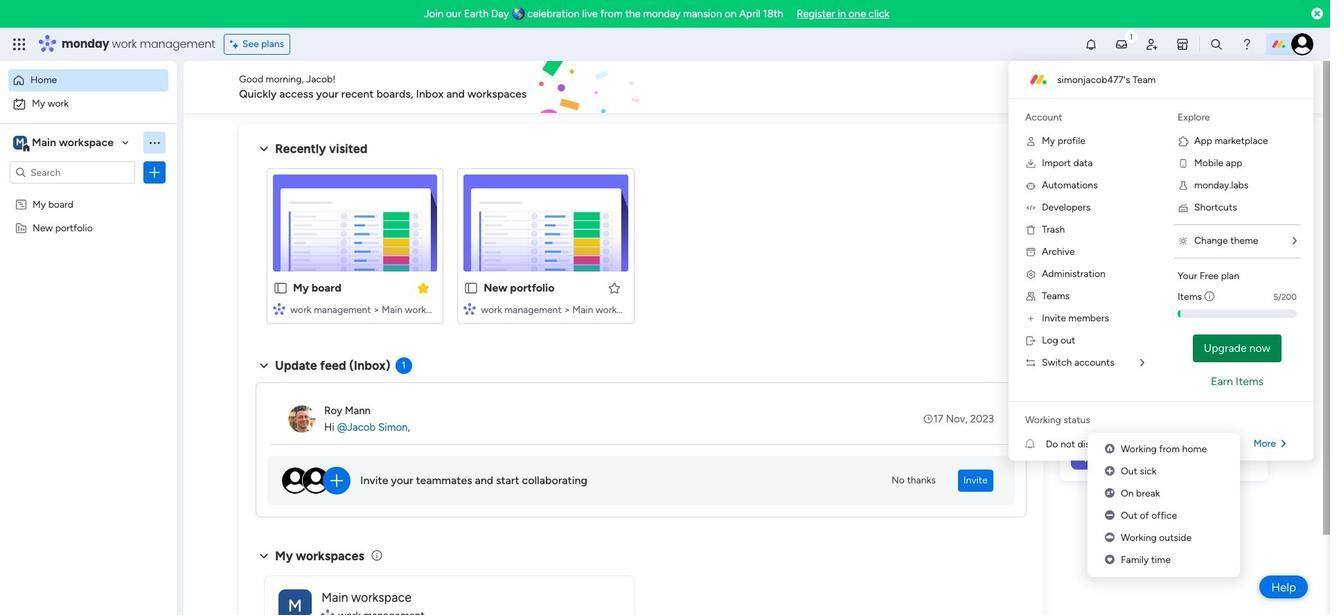 Task type: describe. For each thing, give the bounding box(es) containing it.
remove from favorites image
[[417, 281, 430, 295]]

teams image
[[1025, 291, 1036, 302]]

working status outside image
[[1105, 532, 1115, 544]]

invite members image
[[1145, 37, 1159, 51]]

close my workspaces image
[[256, 548, 272, 564]]

quick search results list box
[[256, 157, 1027, 341]]

v2 user feedback image
[[1071, 79, 1082, 95]]

component image for public board image
[[273, 302, 285, 315]]

help center element
[[1060, 425, 1268, 480]]

2 vertical spatial option
[[0, 192, 177, 194]]

log out image
[[1025, 335, 1036, 346]]

invite members image
[[1025, 313, 1036, 324]]

0 vertical spatial option
[[8, 69, 168, 91]]

options image
[[148, 166, 161, 179]]

close update feed (inbox) image
[[256, 357, 272, 374]]

search everything image
[[1210, 37, 1223, 51]]

Search in workspace field
[[29, 165, 116, 180]]

v2 surfce notifications image
[[1025, 437, 1046, 451]]

jacob simon image
[[1291, 33, 1314, 55]]

shortcuts image
[[1178, 202, 1189, 213]]

getting started element
[[1060, 359, 1268, 414]]

notifications image
[[1084, 37, 1098, 51]]

workspace options image
[[148, 136, 161, 149]]

developers image
[[1025, 202, 1036, 213]]

v2 info image
[[1205, 290, 1215, 304]]

public board image
[[464, 281, 479, 296]]

list arrow image for change theme icon at top right
[[1293, 236, 1297, 246]]

working status ooo image
[[1105, 510, 1115, 522]]

change theme image
[[1178, 236, 1189, 247]]

workspace image
[[13, 135, 27, 150]]



Task type: locate. For each thing, give the bounding box(es) containing it.
add to favorites image
[[607, 281, 621, 295]]

select product image
[[12, 37, 26, 51]]

workspace selection element
[[13, 134, 116, 152]]

option
[[8, 69, 168, 91], [8, 93, 168, 115], [0, 192, 177, 194]]

1 vertical spatial option
[[8, 93, 168, 115]]

monday.labs image
[[1178, 180, 1189, 191]]

import data image
[[1025, 158, 1036, 169]]

1 vertical spatial list arrow image
[[1140, 358, 1145, 368]]

1 horizontal spatial list arrow image
[[1293, 236, 1297, 246]]

public board image
[[273, 281, 288, 296]]

1 component image from the left
[[273, 302, 285, 315]]

working status wfh image
[[1105, 443, 1115, 455]]

working status sick image
[[1105, 466, 1115, 477]]

my profile image
[[1025, 136, 1036, 147]]

update feed image
[[1115, 37, 1129, 51]]

help image
[[1240, 37, 1254, 51]]

list arrow image for the switch accounts icon
[[1140, 358, 1145, 368]]

v2 bolt switch image
[[1179, 79, 1187, 95]]

list arrow image
[[1293, 236, 1297, 246], [1140, 358, 1145, 368]]

1 horizontal spatial component image
[[464, 302, 476, 315]]

switch accounts image
[[1025, 357, 1036, 369]]

list arrow image
[[1282, 439, 1286, 449]]

roy mann image
[[288, 405, 316, 433]]

automations image
[[1025, 180, 1036, 191]]

component image for public board icon
[[464, 302, 476, 315]]

monday marketplace image
[[1176, 37, 1190, 51]]

0 horizontal spatial component image
[[273, 302, 285, 315]]

component image down public board icon
[[464, 302, 476, 315]]

1 element
[[395, 357, 412, 374]]

workspace image
[[279, 589, 312, 615]]

trash image
[[1025, 224, 1036, 236]]

working status on break image
[[1105, 488, 1115, 500]]

close recently visited image
[[256, 141, 272, 157]]

1 image
[[1125, 28, 1138, 44]]

2 component image from the left
[[464, 302, 476, 315]]

component image down public board image
[[273, 302, 285, 315]]

see plans image
[[230, 37, 242, 52]]

0 vertical spatial list arrow image
[[1293, 236, 1297, 246]]

archive image
[[1025, 247, 1036, 258]]

0 horizontal spatial list arrow image
[[1140, 358, 1145, 368]]

component image
[[273, 302, 285, 315], [464, 302, 476, 315]]

administration image
[[1025, 269, 1036, 280]]

templates image image
[[1072, 132, 1255, 228]]

working status family image
[[1105, 554, 1115, 566]]

list box
[[0, 189, 177, 426]]

mobile app image
[[1178, 158, 1189, 169]]



Task type: vqa. For each thing, say whether or not it's contained in the screenshot.
"Shortcuts" icon
yes



